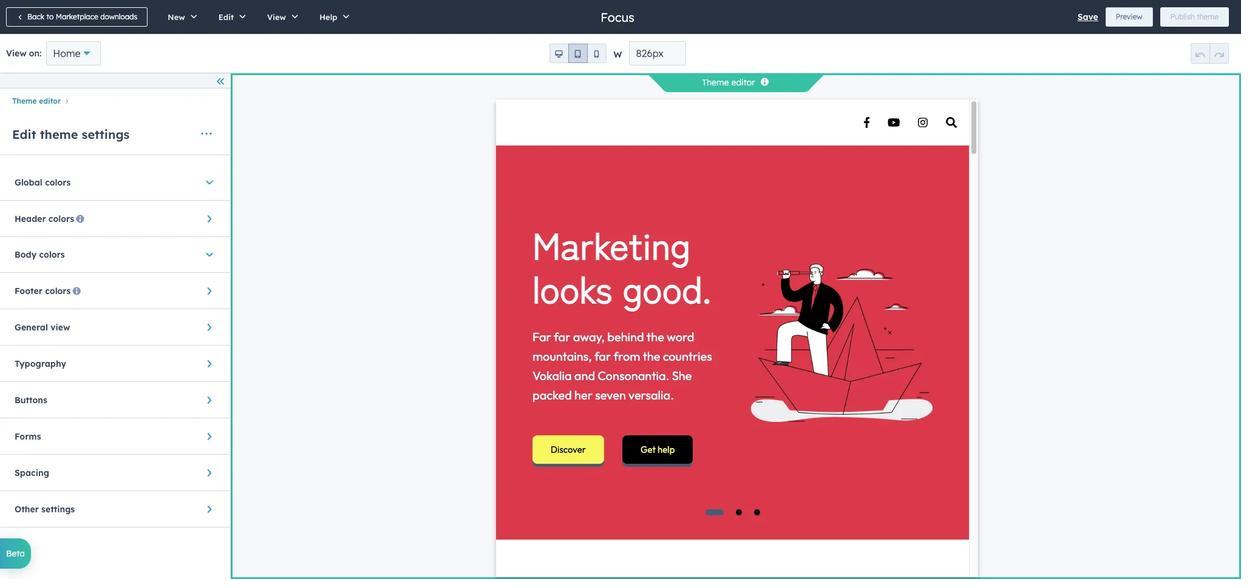 Task type: vqa. For each thing, say whether or not it's contained in the screenshot.
Edit's theme
yes



Task type: describe. For each thing, give the bounding box(es) containing it.
1 horizontal spatial group
[[1191, 43, 1229, 64]]

caret image for spacing
[[203, 470, 216, 477]]

theme inside 'navigation'
[[12, 97, 37, 106]]

preview button
[[1106, 7, 1153, 27]]

caret image for global colors
[[206, 177, 213, 189]]

back to marketplace downloads button
[[6, 7, 148, 27]]

buttons
[[15, 395, 47, 406]]

colors for global colors
[[45, 178, 71, 188]]

focus
[[601, 9, 634, 25]]

body colors
[[15, 250, 65, 261]]

caret image for typography
[[203, 361, 216, 368]]

colors for header colors
[[48, 214, 74, 225]]

w
[[614, 49, 622, 60]]

edit for edit theme settings
[[12, 127, 36, 142]]

caret image for other settings
[[203, 507, 216, 514]]

on:
[[29, 48, 41, 59]]

spacing
[[15, 468, 49, 479]]

home button
[[46, 41, 101, 66]]

global colors
[[15, 178, 71, 188]]

1 horizontal spatial settings
[[82, 127, 130, 142]]

footer colors
[[15, 286, 71, 297]]

other settings
[[15, 504, 75, 515]]

edit theme settings
[[12, 127, 130, 142]]

1 horizontal spatial theme
[[702, 77, 729, 88]]

to
[[47, 12, 54, 21]]

caret image for forms
[[203, 434, 216, 441]]

typography
[[15, 359, 66, 370]]

0 vertical spatial theme editor
[[702, 77, 755, 88]]

beta button
[[0, 539, 31, 570]]

caret image for body colors
[[206, 249, 213, 261]]

edit button
[[206, 0, 254, 34]]

publish
[[1170, 12, 1195, 21]]

body
[[15, 250, 37, 261]]

header
[[15, 214, 46, 225]]

new button
[[155, 0, 206, 34]]

header colors
[[15, 214, 74, 225]]

footer
[[15, 286, 42, 297]]

0 horizontal spatial group
[[549, 44, 606, 63]]

W text field
[[629, 41, 686, 66]]

editor inside 'navigation'
[[39, 97, 61, 106]]

colors for body colors
[[39, 250, 65, 261]]

preview
[[1116, 12, 1142, 21]]

new
[[168, 12, 185, 22]]



Task type: locate. For each thing, give the bounding box(es) containing it.
caret image for general view
[[203, 324, 216, 332]]

edit for edit
[[218, 12, 234, 22]]

caret image inside body colors dropdown button
[[206, 249, 213, 261]]

edit down theme editor button at the left top of page
[[12, 127, 36, 142]]

beta
[[6, 549, 25, 560]]

1 horizontal spatial edit
[[218, 12, 234, 22]]

view for view on:
[[6, 48, 26, 59]]

theme for edit
[[40, 127, 78, 142]]

1 caret image from the top
[[203, 216, 216, 223]]

0 vertical spatial editor
[[731, 77, 755, 88]]

1 horizontal spatial theme editor
[[702, 77, 755, 88]]

other
[[15, 504, 39, 515]]

1 horizontal spatial editor
[[731, 77, 755, 88]]

view left on:
[[6, 48, 26, 59]]

save button
[[1078, 10, 1098, 24]]

group down 'publish theme' "button"
[[1191, 43, 1229, 64]]

0 vertical spatial caret image
[[203, 216, 216, 223]]

caret image
[[206, 177, 213, 189], [206, 249, 213, 261], [203, 288, 216, 295], [203, 324, 216, 332], [203, 397, 216, 405], [203, 434, 216, 441], [203, 507, 216, 514]]

0 horizontal spatial editor
[[39, 97, 61, 106]]

edit right the new button
[[218, 12, 234, 22]]

0 vertical spatial edit
[[218, 12, 234, 22]]

body colors button
[[15, 238, 216, 273]]

1 vertical spatial caret image
[[203, 361, 216, 368]]

settings
[[82, 127, 130, 142], [41, 504, 75, 515]]

downloads
[[100, 12, 137, 21]]

group
[[1191, 43, 1229, 64], [549, 44, 606, 63]]

view inside view button
[[267, 12, 286, 22]]

settings down theme editor 'navigation'
[[82, 127, 130, 142]]

save
[[1078, 12, 1098, 22]]

theme right publish
[[1197, 12, 1219, 21]]

home
[[53, 47, 80, 60]]

settings right other
[[41, 504, 75, 515]]

0 horizontal spatial edit
[[12, 127, 36, 142]]

publish theme button
[[1160, 7, 1229, 27]]

theme for publish
[[1197, 12, 1219, 21]]

view button
[[254, 0, 307, 34]]

group left w on the top of page
[[549, 44, 606, 63]]

back to marketplace downloads
[[27, 12, 137, 21]]

back
[[27, 12, 44, 21]]

colors for footer colors
[[45, 286, 71, 297]]

0 horizontal spatial theme
[[40, 127, 78, 142]]

global
[[15, 178, 42, 188]]

publish theme
[[1170, 12, 1219, 21]]

0 horizontal spatial theme
[[12, 97, 37, 106]]

1 vertical spatial view
[[6, 48, 26, 59]]

general view
[[15, 322, 70, 333]]

colors right "global"
[[45, 178, 71, 188]]

theme down theme editor button at the left top of page
[[40, 127, 78, 142]]

view for view
[[267, 12, 286, 22]]

caret image inside global colors 'dropdown button'
[[206, 177, 213, 189]]

1 vertical spatial edit
[[12, 127, 36, 142]]

help button
[[307, 0, 358, 34]]

0 vertical spatial theme
[[1197, 12, 1219, 21]]

caret image
[[203, 216, 216, 223], [203, 361, 216, 368], [203, 470, 216, 477]]

global colors button
[[15, 165, 216, 201]]

colors
[[45, 178, 71, 188], [48, 214, 74, 225], [39, 250, 65, 261], [45, 286, 71, 297]]

theme editor navigation
[[0, 94, 230, 109]]

theme editor inside 'navigation'
[[12, 97, 61, 106]]

theme
[[1197, 12, 1219, 21], [40, 127, 78, 142]]

0 vertical spatial settings
[[82, 127, 130, 142]]

theme editor
[[702, 77, 755, 88], [12, 97, 61, 106]]

0 horizontal spatial theme editor
[[12, 97, 61, 106]]

1 vertical spatial theme editor
[[12, 97, 61, 106]]

colors right body
[[39, 250, 65, 261]]

colors right header
[[48, 214, 74, 225]]

theme editor button
[[12, 97, 61, 106]]

0 vertical spatial view
[[267, 12, 286, 22]]

1 vertical spatial settings
[[41, 504, 75, 515]]

general
[[15, 322, 48, 333]]

view
[[267, 12, 286, 22], [6, 48, 26, 59]]

help
[[319, 12, 337, 22]]

1 horizontal spatial theme
[[1197, 12, 1219, 21]]

edit
[[218, 12, 234, 22], [12, 127, 36, 142]]

edit inside button
[[218, 12, 234, 22]]

1 horizontal spatial view
[[267, 12, 286, 22]]

view
[[51, 322, 70, 333]]

0 horizontal spatial settings
[[41, 504, 75, 515]]

colors right footer
[[45, 286, 71, 297]]

2 vertical spatial caret image
[[203, 470, 216, 477]]

marketplace
[[56, 12, 98, 21]]

1 vertical spatial theme
[[40, 127, 78, 142]]

3 caret image from the top
[[203, 470, 216, 477]]

view on:
[[6, 48, 41, 59]]

view right edit button
[[267, 12, 286, 22]]

2 caret image from the top
[[203, 361, 216, 368]]

caret image for buttons
[[203, 397, 216, 405]]

theme inside "button"
[[1197, 12, 1219, 21]]

0 vertical spatial theme
[[702, 77, 729, 88]]

colors inside 'dropdown button'
[[45, 178, 71, 188]]

0 horizontal spatial view
[[6, 48, 26, 59]]

editor
[[731, 77, 755, 88], [39, 97, 61, 106]]

1 vertical spatial theme
[[12, 97, 37, 106]]

theme
[[702, 77, 729, 88], [12, 97, 37, 106]]

colors inside dropdown button
[[39, 250, 65, 261]]

forms
[[15, 432, 41, 443]]

1 vertical spatial editor
[[39, 97, 61, 106]]



